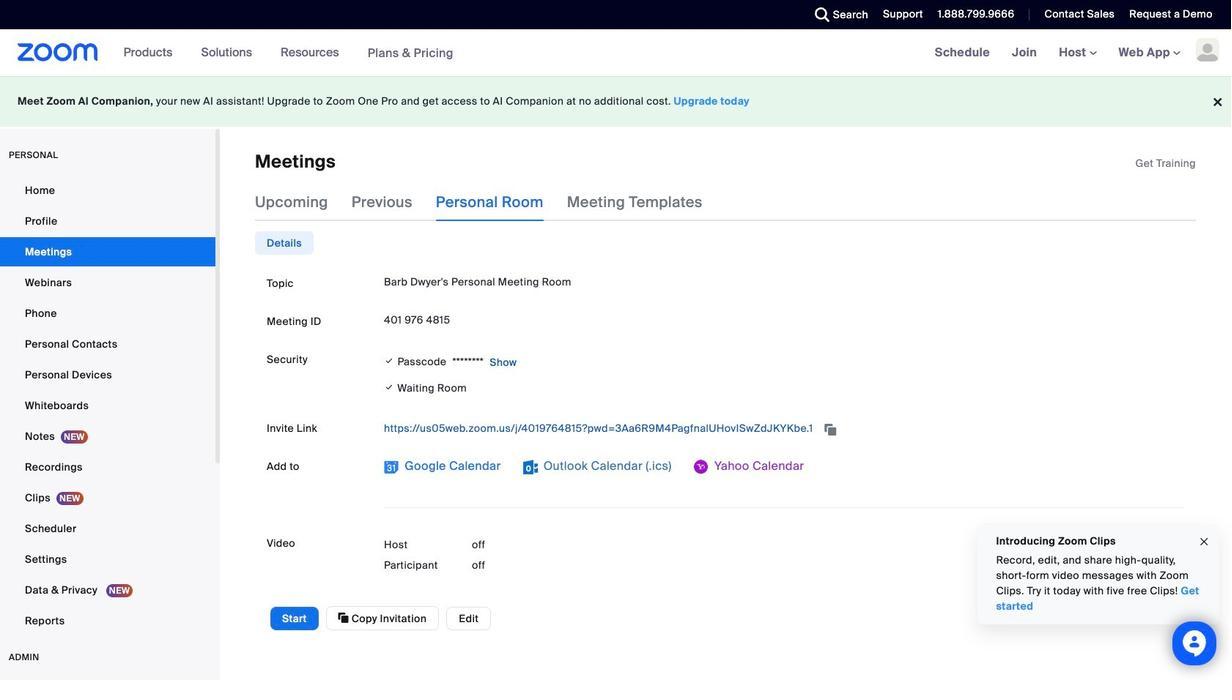 Task type: describe. For each thing, give the bounding box(es) containing it.
checked image
[[384, 381, 395, 396]]

checked image
[[384, 354, 395, 369]]

meetings navigation
[[924, 29, 1231, 77]]

zoom logo image
[[18, 43, 98, 62]]

1 vertical spatial application
[[384, 417, 1184, 441]]

add to yahoo calendar image
[[694, 461, 708, 475]]

0 vertical spatial application
[[1136, 156, 1196, 171]]

product information navigation
[[113, 29, 465, 77]]

profile picture image
[[1196, 38, 1219, 62]]

personal menu menu
[[0, 176, 215, 638]]

close image
[[1198, 534, 1210, 551]]



Task type: locate. For each thing, give the bounding box(es) containing it.
add to outlook calendar (.ics) image
[[523, 461, 538, 475]]

add to google calendar image
[[384, 461, 399, 475]]

tabs of meeting tab list
[[255, 183, 726, 222]]

tab list
[[255, 232, 314, 255]]

banner
[[0, 29, 1231, 77]]

application
[[1136, 156, 1196, 171], [384, 417, 1184, 441]]

tab
[[255, 232, 314, 255]]

footer
[[0, 76, 1231, 127]]

copy image
[[338, 612, 349, 625]]



Task type: vqa. For each thing, say whether or not it's contained in the screenshot.
Schedule link
no



